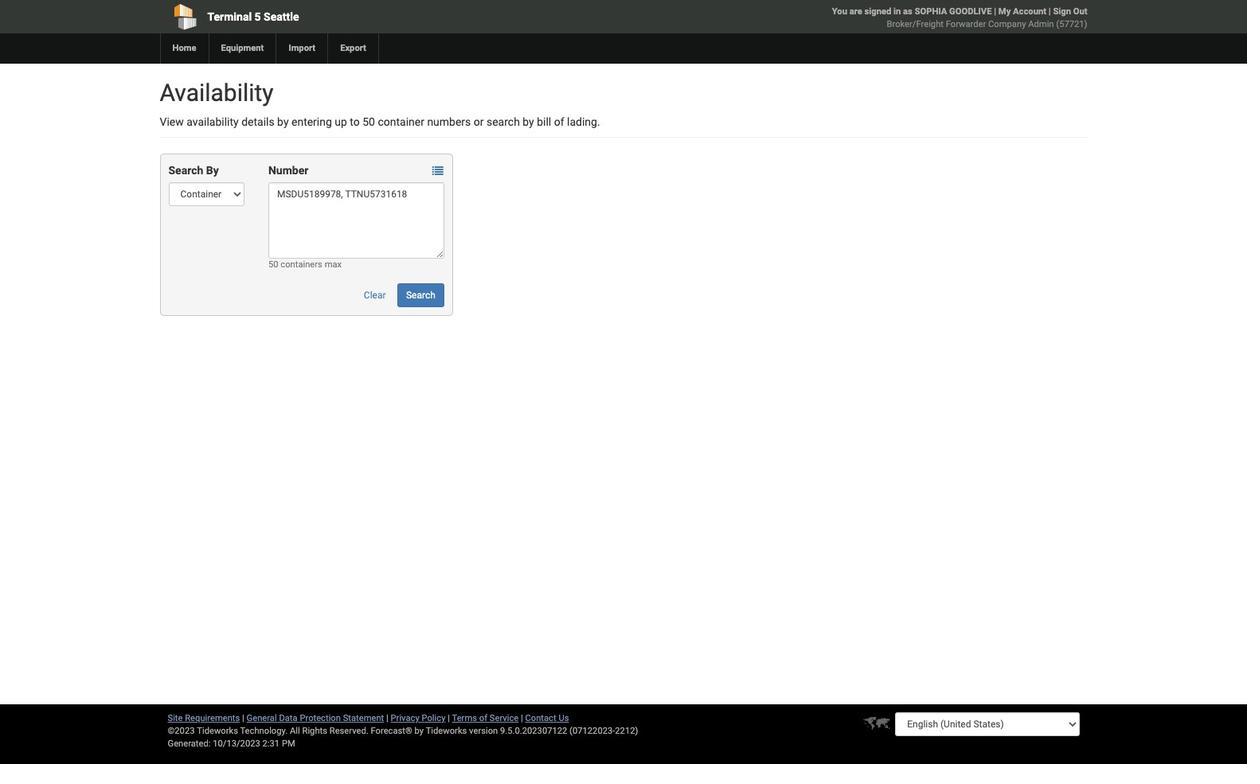 Task type: vqa. For each thing, say whether or not it's contained in the screenshot.
Company Profile
no



Task type: describe. For each thing, give the bounding box(es) containing it.
general data protection statement link
[[247, 714, 384, 724]]

admin
[[1029, 19, 1055, 29]]

technology.
[[240, 727, 288, 737]]

my
[[999, 6, 1011, 17]]

export link
[[328, 33, 378, 64]]

(57721)
[[1057, 19, 1088, 29]]

2 horizontal spatial by
[[523, 116, 534, 128]]

import
[[289, 43, 316, 53]]

to
[[350, 116, 360, 128]]

site
[[168, 714, 183, 724]]

sign out link
[[1054, 6, 1088, 17]]

bill
[[537, 116, 552, 128]]

of inside the site requirements | general data protection statement | privacy policy | terms of service | contact us ©2023 tideworks technology. all rights reserved. forecast® by tideworks version 9.5.0.202307122 (07122023-2212) generated: 10/13/2023 2:31 pm
[[479, 714, 488, 724]]

0 horizontal spatial by
[[277, 116, 289, 128]]

site requirements | general data protection statement | privacy policy | terms of service | contact us ©2023 tideworks technology. all rights reserved. forecast® by tideworks version 9.5.0.202307122 (07122023-2212) generated: 10/13/2023 2:31 pm
[[168, 714, 639, 750]]

you
[[832, 6, 848, 17]]

©2023 tideworks
[[168, 727, 238, 737]]

search for search
[[406, 290, 436, 301]]

service
[[490, 714, 519, 724]]

number
[[268, 164, 309, 177]]

version
[[469, 727, 498, 737]]

signed
[[865, 6, 892, 17]]

2212)
[[615, 727, 639, 737]]

by
[[206, 164, 219, 177]]

contact us link
[[525, 714, 569, 724]]

seattle
[[264, 10, 299, 23]]

terms
[[452, 714, 477, 724]]

general
[[247, 714, 277, 724]]

50 containers max
[[268, 260, 342, 270]]

by inside the site requirements | general data protection statement | privacy policy | terms of service | contact us ©2023 tideworks technology. all rights reserved. forecast® by tideworks version 9.5.0.202307122 (07122023-2212) generated: 10/13/2023 2:31 pm
[[415, 727, 424, 737]]

9.5.0.202307122
[[500, 727, 568, 737]]

my account link
[[999, 6, 1047, 17]]

data
[[279, 714, 298, 724]]

pm
[[282, 739, 295, 750]]

availability
[[187, 116, 239, 128]]

view availability details by entering up to 50 container numbers or search by bill of lading.
[[160, 116, 600, 128]]

show list image
[[432, 166, 444, 177]]

clear
[[364, 290, 386, 301]]

forwarder
[[946, 19, 987, 29]]

contact
[[525, 714, 557, 724]]

0 vertical spatial 50
[[363, 116, 375, 128]]

company
[[989, 19, 1027, 29]]

forecast®
[[371, 727, 413, 737]]

view
[[160, 116, 184, 128]]

5
[[255, 10, 261, 23]]

2:31
[[263, 739, 280, 750]]

site requirements link
[[168, 714, 240, 724]]

policy
[[422, 714, 446, 724]]

terminal
[[208, 10, 252, 23]]



Task type: locate. For each thing, give the bounding box(es) containing it.
as
[[904, 6, 913, 17]]

|
[[995, 6, 997, 17], [1049, 6, 1051, 17], [242, 714, 244, 724], [386, 714, 389, 724], [448, 714, 450, 724], [521, 714, 523, 724]]

| up '9.5.0.202307122'
[[521, 714, 523, 724]]

availability
[[160, 79, 274, 107]]

terminal 5 seattle link
[[160, 0, 533, 33]]

tideworks
[[426, 727, 467, 737]]

privacy policy link
[[391, 714, 446, 724]]

of
[[554, 116, 565, 128], [479, 714, 488, 724]]

of right bill
[[554, 116, 565, 128]]

0 horizontal spatial 50
[[268, 260, 278, 270]]

1 vertical spatial 50
[[268, 260, 278, 270]]

up
[[335, 116, 347, 128]]

0 vertical spatial search
[[169, 164, 203, 177]]

all
[[290, 727, 300, 737]]

0 vertical spatial of
[[554, 116, 565, 128]]

clear button
[[355, 284, 395, 308]]

terminal 5 seattle
[[208, 10, 299, 23]]

generated:
[[168, 739, 211, 750]]

10/13/2023
[[213, 739, 260, 750]]

containers
[[281, 260, 323, 270]]

or
[[474, 116, 484, 128]]

search inside button
[[406, 290, 436, 301]]

of up version
[[479, 714, 488, 724]]

search by
[[169, 164, 219, 177]]

statement
[[343, 714, 384, 724]]

import link
[[276, 33, 328, 64]]

sign
[[1054, 6, 1072, 17]]

max
[[325, 260, 342, 270]]

| up the "tideworks"
[[448, 714, 450, 724]]

| left sign
[[1049, 6, 1051, 17]]

protection
[[300, 714, 341, 724]]

entering
[[292, 116, 332, 128]]

by right details
[[277, 116, 289, 128]]

1 horizontal spatial 50
[[363, 116, 375, 128]]

50 right to
[[363, 116, 375, 128]]

sophia
[[915, 6, 948, 17]]

50
[[363, 116, 375, 128], [268, 260, 278, 270]]

1 horizontal spatial search
[[406, 290, 436, 301]]

account
[[1014, 6, 1047, 17]]

search
[[169, 164, 203, 177], [406, 290, 436, 301]]

lading.
[[567, 116, 600, 128]]

search button
[[398, 284, 444, 308]]

numbers
[[427, 116, 471, 128]]

us
[[559, 714, 569, 724]]

out
[[1074, 6, 1088, 17]]

equipment link
[[208, 33, 276, 64]]

by down "privacy policy" link
[[415, 727, 424, 737]]

search right clear button at the top left
[[406, 290, 436, 301]]

broker/freight
[[887, 19, 944, 29]]

home link
[[160, 33, 208, 64]]

are
[[850, 6, 863, 17]]

home
[[173, 43, 196, 53]]

0 horizontal spatial search
[[169, 164, 203, 177]]

export
[[340, 43, 366, 53]]

details
[[242, 116, 275, 128]]

requirements
[[185, 714, 240, 724]]

search left by
[[169, 164, 203, 177]]

(07122023-
[[570, 727, 615, 737]]

in
[[894, 6, 901, 17]]

0 horizontal spatial of
[[479, 714, 488, 724]]

terms of service link
[[452, 714, 519, 724]]

1 vertical spatial search
[[406, 290, 436, 301]]

50 left containers on the top of the page
[[268, 260, 278, 270]]

search for search by
[[169, 164, 203, 177]]

rights
[[302, 727, 327, 737]]

1 horizontal spatial of
[[554, 116, 565, 128]]

reserved.
[[330, 727, 369, 737]]

equipment
[[221, 43, 264, 53]]

1 vertical spatial of
[[479, 714, 488, 724]]

goodlive
[[950, 6, 992, 17]]

search
[[487, 116, 520, 128]]

1 horizontal spatial by
[[415, 727, 424, 737]]

| left my
[[995, 6, 997, 17]]

privacy
[[391, 714, 420, 724]]

| left the general
[[242, 714, 244, 724]]

you are signed in as sophia goodlive | my account | sign out broker/freight forwarder company admin (57721)
[[832, 6, 1088, 29]]

container
[[378, 116, 425, 128]]

| up forecast®
[[386, 714, 389, 724]]

by left bill
[[523, 116, 534, 128]]

by
[[277, 116, 289, 128], [523, 116, 534, 128], [415, 727, 424, 737]]

Number text field
[[268, 182, 444, 259]]



